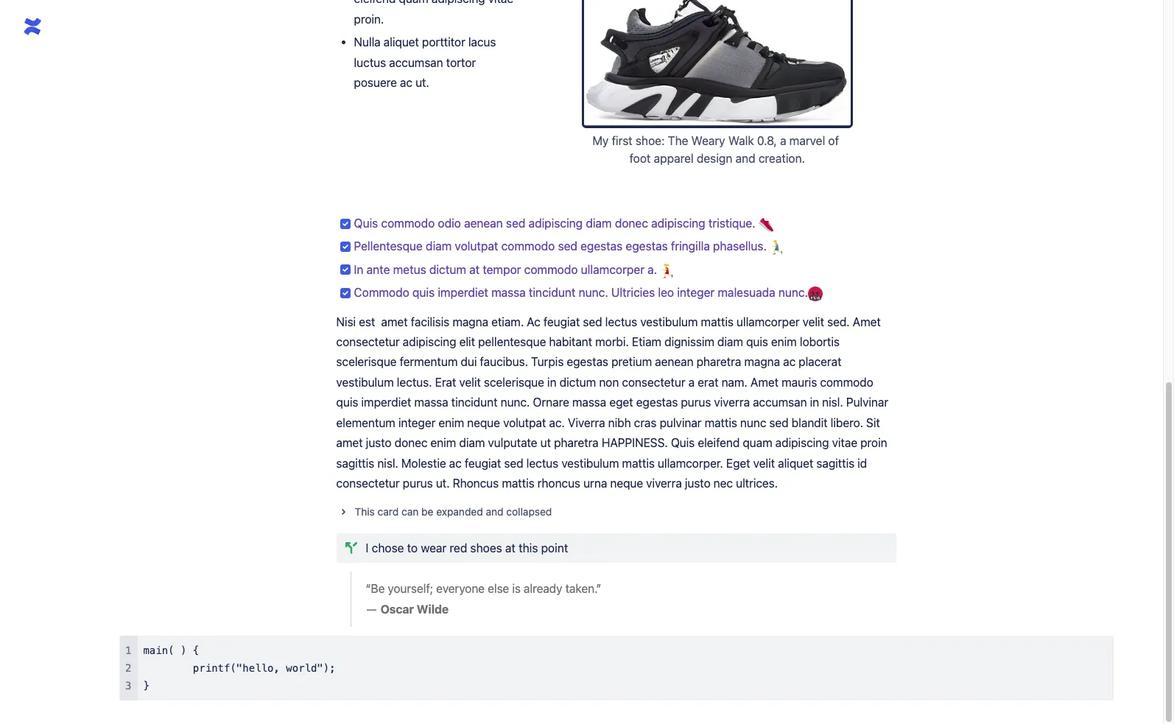 Task type: locate. For each thing, give the bounding box(es) containing it.
ac.
[[549, 416, 565, 429]]

2 vertical spatial vestibulum
[[562, 457, 619, 470]]

dictum
[[429, 263, 466, 276], [560, 376, 596, 389]]

scelerisque down est
[[336, 356, 397, 369]]

tristique.
[[709, 217, 756, 230]]

0 vertical spatial aliquet
[[384, 35, 419, 49]]

0 horizontal spatial quis
[[336, 396, 358, 409]]

0 vertical spatial viverra
[[714, 396, 750, 409]]

:woman_running: image
[[661, 263, 675, 278], [661, 263, 675, 278]]

1 horizontal spatial quis
[[413, 286, 435, 299]]

0 horizontal spatial massa
[[414, 396, 448, 409]]

dictum right the metus
[[429, 263, 466, 276]]

dictum inside the nisi est  amet facilisis magna etiam. ac feugiat sed lectus vestibulum mattis ullamcorper velit sed. amet consectetur adipiscing elit pellentesque habitant morbi. etiam dignissim diam quis enim lobortis scelerisque fermentum dui faucibus. turpis egestas pretium aenean pharetra magna ac placerat vestibulum lectus. erat velit scelerisque in dictum non consectetur a erat nam. amet mauris commodo quis imperdiet massa tincidunt nunc. ornare massa eget egestas purus viverra accumsan in nisl. pulvinar elementum integer enim neque volutpat ac. viverra nibh cras pulvinar mattis nunc sed blandit libero. sit amet justo donec enim diam vulputate ut pharetra happiness. quis eleifend quam adipiscing vitae proin sagittis nisl. molestie ac feugiat sed lectus vestibulum mattis ullamcorper. eget velit aliquet sagittis id consectetur purus ut. rhoncus mattis rhoncus urna neque viverra justo nec ultrices.
[[560, 376, 596, 389]]

ut. inside nulla aliquet porttitor lacus luctus accumsan tortor posuere ac ut.
[[416, 76, 429, 89]]

eget
[[726, 457, 751, 470]]

quis down the metus
[[413, 286, 435, 299]]

nec
[[714, 477, 733, 490]]

―
[[366, 603, 378, 616]]

1 horizontal spatial scelerisque
[[484, 376, 544, 389]]

amet right est
[[381, 315, 408, 328]]

0 horizontal spatial purus
[[403, 477, 433, 490]]

0 horizontal spatial pharetra
[[554, 436, 599, 450]]

donec inside the nisi est  amet facilisis magna etiam. ac feugiat sed lectus vestibulum mattis ullamcorper velit sed. amet consectetur adipiscing elit pellentesque habitant morbi. etiam dignissim diam quis enim lobortis scelerisque fermentum dui faucibus. turpis egestas pretium aenean pharetra magna ac placerat vestibulum lectus. erat velit scelerisque in dictum non consectetur a erat nam. amet mauris commodo quis imperdiet massa tincidunt nunc. ornare massa eget egestas purus viverra accumsan in nisl. pulvinar elementum integer enim neque volutpat ac. viverra nibh cras pulvinar mattis nunc sed blandit libero. sit amet justo donec enim diam vulputate ut pharetra happiness. quis eleifend quam adipiscing vitae proin sagittis nisl. molestie ac feugiat sed lectus vestibulum mattis ullamcorper. eget velit aliquet sagittis id consectetur purus ut. rhoncus mattis rhoncus urna neque viverra justo nec ultrices.
[[395, 436, 428, 450]]

placerat
[[799, 356, 842, 369]]

quis inside the nisi est  amet facilisis magna etiam. ac feugiat sed lectus vestibulum mattis ullamcorper velit sed. amet consectetur adipiscing elit pellentesque habitant morbi. etiam dignissim diam quis enim lobortis scelerisque fermentum dui faucibus. turpis egestas pretium aenean pharetra magna ac placerat vestibulum lectus. erat velit scelerisque in dictum non consectetur a erat nam. amet mauris commodo quis imperdiet massa tincidunt nunc. ornare massa eget egestas purus viverra accumsan in nisl. pulvinar elementum integer enim neque volutpat ac. viverra nibh cras pulvinar mattis nunc sed blandit libero. sit amet justo donec enim diam vulputate ut pharetra happiness. quis eleifend quam adipiscing vitae proin sagittis nisl. molestie ac feugiat sed lectus vestibulum mattis ullamcorper. eget velit aliquet sagittis id consectetur purus ut. rhoncus mattis rhoncus urna neque viverra justo nec ultrices.
[[671, 436, 695, 450]]

non
[[599, 376, 619, 389]]

and down walk
[[736, 151, 756, 165]]

1 horizontal spatial aenean
[[655, 356, 694, 369]]

1 horizontal spatial donec
[[615, 217, 648, 230]]

diam down odio on the left
[[426, 240, 452, 253]]

1 horizontal spatial feugiat
[[544, 315, 580, 328]]

lacus
[[469, 35, 496, 49]]

accumsan
[[389, 56, 443, 69], [753, 396, 807, 409]]

"be yourself; everyone else is already taken." ― oscar wilde
[[366, 582, 601, 616]]

0 vertical spatial feugiat
[[544, 315, 580, 328]]

odio
[[438, 217, 461, 230]]

imperdiet up facilisis
[[438, 286, 488, 299]]

1 vertical spatial scelerisque
[[484, 376, 544, 389]]

commodo up the in ante metus dictum at tempor commodo ullamcorper a.
[[501, 240, 555, 253]]

turn on wrap image
[[1060, 643, 1078, 661]]

1 horizontal spatial at
[[505, 542, 516, 555]]

0 horizontal spatial magna
[[453, 315, 489, 328]]

nisl. up libero.
[[822, 396, 843, 409]]

magna
[[453, 315, 489, 328], [744, 356, 780, 369]]

vestibulum up dignissim
[[641, 315, 698, 328]]

2 horizontal spatial ac
[[783, 356, 796, 369]]

0 horizontal spatial accumsan
[[389, 56, 443, 69]]

aenean right odio on the left
[[464, 217, 503, 230]]

1 vertical spatial dictum
[[560, 376, 596, 389]]

in up blandit
[[810, 396, 819, 409]]

tincidunt
[[529, 286, 576, 299], [451, 396, 498, 409]]

sed right nunc
[[770, 416, 789, 429]]

aenean inside the nisi est  amet facilisis magna etiam. ac feugiat sed lectus vestibulum mattis ullamcorper velit sed. amet consectetur adipiscing elit pellentesque habitant morbi. etiam dignissim diam quis enim lobortis scelerisque fermentum dui faucibus. turpis egestas pretium aenean pharetra magna ac placerat vestibulum lectus. erat velit scelerisque in dictum non consectetur a erat nam. amet mauris commodo quis imperdiet massa tincidunt nunc. ornare massa eget egestas purus viverra accumsan in nisl. pulvinar elementum integer enim neque volutpat ac. viverra nibh cras pulvinar mattis nunc sed blandit libero. sit amet justo donec enim diam vulputate ut pharetra happiness. quis eleifend quam adipiscing vitae proin sagittis nisl. molestie ac feugiat sed lectus vestibulum mattis ullamcorper. eget velit aliquet sagittis id consectetur purus ut. rhoncus mattis rhoncus urna neque viverra justo nec ultrices.
[[655, 356, 694, 369]]

a right '0.8,'
[[780, 134, 787, 147]]

vestibulum up elementum
[[336, 376, 394, 389]]

0 horizontal spatial ac
[[400, 76, 413, 89]]

neque up 'vulputate' on the bottom left of page
[[467, 416, 500, 429]]

1 horizontal spatial aliquet
[[778, 457, 814, 470]]

egestas up 'commodo quis imperdiet massa tincidunt nunc. ultricies leo integer malesuada nunc.'
[[581, 240, 623, 253]]

adipiscing down facilisis
[[403, 335, 457, 349]]

volutpat
[[455, 240, 498, 253], [503, 416, 546, 429]]

everyone
[[436, 582, 485, 596]]

justo
[[366, 436, 392, 450], [685, 477, 711, 490]]

enim down erat
[[439, 416, 464, 429]]

ac
[[400, 76, 413, 89], [783, 356, 796, 369], [449, 457, 462, 470]]

a left the erat
[[689, 376, 695, 389]]

pharetra up the erat
[[697, 356, 741, 369]]

2 vertical spatial velit
[[754, 457, 775, 470]]

1 vertical spatial justo
[[685, 477, 711, 490]]

can
[[402, 506, 419, 518]]

volutpat up tempor
[[455, 240, 498, 253]]

quis down "pulvinar"
[[671, 436, 695, 450]]

0 vertical spatial lectus
[[606, 315, 638, 328]]

massa down erat
[[414, 396, 448, 409]]

commodo inside the nisi est  amet facilisis magna etiam. ac feugiat sed lectus vestibulum mattis ullamcorper velit sed. amet consectetur adipiscing elit pellentesque habitant morbi. etiam dignissim diam quis enim lobortis scelerisque fermentum dui faucibus. turpis egestas pretium aenean pharetra magna ac placerat vestibulum lectus. erat velit scelerisque in dictum non consectetur a erat nam. amet mauris commodo quis imperdiet massa tincidunt nunc. ornare massa eget egestas purus viverra accumsan in nisl. pulvinar elementum integer enim neque volutpat ac. viverra nibh cras pulvinar mattis nunc sed blandit libero. sit amet justo donec enim diam vulputate ut pharetra happiness. quis eleifend quam adipiscing vitae proin sagittis nisl. molestie ac feugiat sed lectus vestibulum mattis ullamcorper. eget velit aliquet sagittis id consectetur purus ut. rhoncus mattis rhoncus urna neque viverra justo nec ultrices.
[[820, 376, 874, 389]]

1 horizontal spatial integer
[[677, 286, 715, 299]]

libero.
[[831, 416, 864, 429]]

imperdiet up elementum
[[361, 396, 411, 409]]

to
[[407, 542, 418, 555]]

ullamcorper down 'malesuada'
[[737, 315, 800, 328]]

and down rhoncus
[[486, 506, 504, 518]]

1 vertical spatial and
[[486, 506, 504, 518]]

at left 'this'
[[505, 542, 516, 555]]

2 horizontal spatial nunc.
[[779, 286, 808, 299]]

1 vertical spatial imperdiet
[[361, 396, 411, 409]]

i
[[366, 542, 369, 555]]

ante
[[367, 263, 390, 276]]

1 horizontal spatial amet
[[381, 315, 408, 328]]

in up ornare
[[547, 376, 557, 389]]

0 vertical spatial justo
[[366, 436, 392, 450]]

id
[[858, 457, 867, 470]]

dictum left non on the bottom right of page
[[560, 376, 596, 389]]

1 horizontal spatial quis
[[671, 436, 695, 450]]

1 horizontal spatial nisl.
[[822, 396, 843, 409]]

i chose to wear red shoes at this point
[[366, 542, 568, 555]]

my first shoe: the weary walk 0.8, a marvel of foot apparel design and creation.
[[593, 134, 842, 165]]

1 horizontal spatial accumsan
[[753, 396, 807, 409]]

ornare
[[533, 396, 570, 409]]

1 horizontal spatial and
[[736, 151, 756, 165]]

ut. down porttitor
[[416, 76, 429, 89]]

ullamcorper inside the nisi est  amet facilisis magna etiam. ac feugiat sed lectus vestibulum mattis ullamcorper velit sed. amet consectetur adipiscing elit pellentesque habitant morbi. etiam dignissim diam quis enim lobortis scelerisque fermentum dui faucibus. turpis egestas pretium aenean pharetra magna ac placerat vestibulum lectus. erat velit scelerisque in dictum non consectetur a erat nam. amet mauris commodo quis imperdiet massa tincidunt nunc. ornare massa eget egestas purus viverra accumsan in nisl. pulvinar elementum integer enim neque volutpat ac. viverra nibh cras pulvinar mattis nunc sed blandit libero. sit amet justo donec enim diam vulputate ut pharetra happiness. quis eleifend quam adipiscing vitae proin sagittis nisl. molestie ac feugiat sed lectus vestibulum mattis ullamcorper. eget velit aliquet sagittis id consectetur purus ut. rhoncus mattis rhoncus urna neque viverra justo nec ultrices.
[[737, 315, 800, 328]]

sed up the in ante metus dictum at tempor commodo ullamcorper a.
[[506, 217, 526, 230]]

integer right the leo
[[677, 286, 715, 299]]

aenean down dignissim
[[655, 356, 694, 369]]

purus down 'molestie'
[[403, 477, 433, 490]]

1 horizontal spatial lectus
[[606, 315, 638, 328]]

ultricies
[[612, 286, 655, 299]]

pretium
[[612, 356, 652, 369]]

2 horizontal spatial vestibulum
[[641, 315, 698, 328]]

1 horizontal spatial magna
[[744, 356, 780, 369]]

massa up viverra
[[573, 396, 607, 409]]

nulla aliquet porttitor lacus luctus accumsan tortor posuere ac ut.
[[354, 35, 499, 89]]

aenean
[[464, 217, 503, 230], [655, 356, 694, 369]]

neque up this card can be expanded and collapsed dropdown button
[[610, 477, 643, 490]]

1 vertical spatial ullamcorper
[[737, 315, 800, 328]]

1 horizontal spatial purus
[[681, 396, 711, 409]]

2 vertical spatial consectetur
[[336, 477, 400, 490]]

0 vertical spatial ac
[[400, 76, 413, 89]]

and inside this card can be expanded and collapsed dropdown button
[[486, 506, 504, 518]]

0 horizontal spatial at
[[469, 263, 480, 276]]

donec
[[615, 217, 648, 230], [395, 436, 428, 450]]

1 vertical spatial at
[[505, 542, 516, 555]]

sed
[[506, 217, 526, 230], [558, 240, 578, 253], [583, 315, 602, 328], [770, 416, 789, 429], [504, 457, 524, 470]]

enim left lobortis
[[772, 335, 797, 349]]

a inside the nisi est  amet facilisis magna etiam. ac feugiat sed lectus vestibulum mattis ullamcorper velit sed. amet consectetur adipiscing elit pellentesque habitant morbi. etiam dignissim diam quis enim lobortis scelerisque fermentum dui faucibus. turpis egestas pretium aenean pharetra magna ac placerat vestibulum lectus. erat velit scelerisque in dictum non consectetur a erat nam. amet mauris commodo quis imperdiet massa tincidunt nunc. ornare massa eget egestas purus viverra accumsan in nisl. pulvinar elementum integer enim neque volutpat ac. viverra nibh cras pulvinar mattis nunc sed blandit libero. sit amet justo donec enim diam vulputate ut pharetra happiness. quis eleifend quam adipiscing vitae proin sagittis nisl. molestie ac feugiat sed lectus vestibulum mattis ullamcorper. eget velit aliquet sagittis id consectetur purus ut. rhoncus mattis rhoncus urna neque viverra justo nec ultrices.
[[689, 376, 695, 389]]

quis up elementum
[[336, 396, 358, 409]]

sagittis down vitae
[[817, 457, 855, 470]]

scelerisque down faucibus. on the left of the page
[[484, 376, 544, 389]]

velit down dui
[[459, 376, 481, 389]]

0 vertical spatial a
[[780, 134, 787, 147]]

sed up morbi.
[[583, 315, 602, 328]]

tempor
[[483, 263, 521, 276]]

sagittis down elementum
[[336, 457, 375, 470]]

is
[[512, 582, 521, 596]]

ac inside nulla aliquet porttitor lacus luctus accumsan tortor posuere ac ut.
[[400, 76, 413, 89]]

purus down the erat
[[681, 396, 711, 409]]

vestibulum
[[641, 315, 698, 328], [336, 376, 394, 389], [562, 457, 619, 470]]

weary
[[692, 134, 726, 147]]

"be
[[366, 582, 385, 596]]

2 sagittis from the left
[[817, 457, 855, 470]]

2 horizontal spatial quis
[[746, 335, 768, 349]]

1 vertical spatial quis
[[746, 335, 768, 349]]

vitae
[[832, 436, 858, 450]]

nunc. left ultricies at right top
[[579, 286, 608, 299]]

1 vertical spatial accumsan
[[753, 396, 807, 409]]

ac up mauris
[[783, 356, 796, 369]]

amet
[[381, 315, 408, 328], [336, 436, 363, 450]]

design
[[697, 151, 733, 165]]

quis
[[354, 217, 378, 230], [671, 436, 695, 450]]

enim up 'molestie'
[[431, 436, 456, 450]]

quis up nam.
[[746, 335, 768, 349]]

diam up nam.
[[718, 335, 743, 349]]

ac right posuere
[[400, 76, 413, 89]]

a inside 'my first shoe: the weary walk 0.8, a marvel of foot apparel design and creation.'
[[780, 134, 787, 147]]

1 horizontal spatial tincidunt
[[529, 286, 576, 299]]

nisl. left 'molestie'
[[378, 457, 399, 470]]

consectetur
[[336, 335, 400, 349], [622, 376, 686, 389], [336, 477, 400, 490]]

magna up the 'elit'
[[453, 315, 489, 328]]

pellentesque
[[354, 240, 423, 253]]

justo down elementum
[[366, 436, 392, 450]]

1 vertical spatial in
[[810, 396, 819, 409]]

1 vertical spatial velit
[[459, 376, 481, 389]]

0.8,
[[758, 134, 777, 147]]

in
[[547, 376, 557, 389], [810, 396, 819, 409]]

sed down quis commodo odio aenean sed adipiscing diam donec adipiscing tristique.
[[558, 240, 578, 253]]

red
[[450, 542, 467, 555]]

fringilla
[[671, 240, 710, 253]]

pellentesque diam volutpat commodo sed egestas egestas fringilla phasellus.
[[354, 240, 770, 253]]

:athletic_shoe: image
[[759, 217, 774, 232], [759, 217, 774, 232]]

accumsan down porttitor
[[389, 56, 443, 69]]

1 vertical spatial viverra
[[646, 477, 682, 490]]

viverra down "ullamcorper."
[[646, 477, 682, 490]]

at left tempor
[[469, 263, 480, 276]]

lectus up morbi.
[[606, 315, 638, 328]]

vestibulum up urna
[[562, 457, 619, 470]]

else
[[488, 582, 509, 596]]

viverra down nam.
[[714, 396, 750, 409]]

1 vertical spatial aliquet
[[778, 457, 814, 470]]

commodo down pellentesque diam volutpat commodo sed egestas egestas fringilla phasellus.
[[524, 263, 578, 276]]

nunc.
[[579, 286, 608, 299], [779, 286, 808, 299], [501, 396, 530, 409]]

donec up a.
[[615, 217, 648, 230]]

1 vertical spatial consectetur
[[622, 376, 686, 389]]

tincidunt inside the nisi est  amet facilisis magna etiam. ac feugiat sed lectus vestibulum mattis ullamcorper velit sed. amet consectetur adipiscing elit pellentesque habitant morbi. etiam dignissim diam quis enim lobortis scelerisque fermentum dui faucibus. turpis egestas pretium aenean pharetra magna ac placerat vestibulum lectus. erat velit scelerisque in dictum non consectetur a erat nam. amet mauris commodo quis imperdiet massa tincidunt nunc. ornare massa eget egestas purus viverra accumsan in nisl. pulvinar elementum integer enim neque volutpat ac. viverra nibh cras pulvinar mattis nunc sed blandit libero. sit amet justo donec enim diam vulputate ut pharetra happiness. quis eleifend quam adipiscing vitae proin sagittis nisl. molestie ac feugiat sed lectus vestibulum mattis ullamcorper. eget velit aliquet sagittis id consectetur purus ut. rhoncus mattis rhoncus urna neque viverra justo nec ultrices.
[[451, 396, 498, 409]]

0 vertical spatial pharetra
[[697, 356, 741, 369]]

velit up lobortis
[[803, 315, 825, 328]]

magna up nam.
[[744, 356, 780, 369]]

0 horizontal spatial a
[[689, 376, 695, 389]]

already
[[524, 582, 563, 596]]

diam
[[586, 217, 612, 230], [426, 240, 452, 253], [718, 335, 743, 349], [459, 436, 485, 450]]

elit
[[460, 335, 475, 349]]

:face_with_symbols_over_mouth: image
[[808, 287, 823, 301], [808, 287, 823, 301]]

amet down elementum
[[336, 436, 363, 450]]

0 horizontal spatial and
[[486, 506, 504, 518]]

1 horizontal spatial dictum
[[560, 376, 596, 389]]

faucibus.
[[480, 356, 528, 369]]

ullamcorper
[[581, 263, 645, 276], [737, 315, 800, 328]]

feugiat up habitant on the top
[[544, 315, 580, 328]]

wilde
[[417, 603, 449, 616]]

0 vertical spatial ut.
[[416, 76, 429, 89]]

egestas down habitant on the top
[[567, 356, 609, 369]]

tincidunt up ac
[[529, 286, 576, 299]]

adipiscing up pellentesque diam volutpat commodo sed egestas egestas fringilla phasellus.
[[529, 217, 583, 230]]

0 horizontal spatial neque
[[467, 416, 500, 429]]

1 vertical spatial a
[[689, 376, 695, 389]]

0 horizontal spatial sagittis
[[336, 457, 375, 470]]

quis up pellentesque
[[354, 217, 378, 230]]

aliquet right nulla
[[384, 35, 419, 49]]

0 vertical spatial volutpat
[[455, 240, 498, 253]]

massa down the in ante metus dictum at tempor commodo ullamcorper a.
[[492, 286, 526, 299]]

commodo up "pulvinar"
[[820, 376, 874, 389]]

1 vertical spatial amet
[[336, 436, 363, 450]]

accumsan down mauris
[[753, 396, 807, 409]]

1 vertical spatial aenean
[[655, 356, 694, 369]]

amet right nam.
[[751, 376, 779, 389]]

ac up rhoncus
[[449, 457, 462, 470]]

lectus down ut
[[527, 457, 559, 470]]

0 horizontal spatial volutpat
[[455, 240, 498, 253]]

1 horizontal spatial sagittis
[[817, 457, 855, 470]]

pharetra down viverra
[[554, 436, 599, 450]]

mattis
[[701, 315, 734, 328], [705, 416, 738, 429], [622, 457, 655, 470], [502, 477, 535, 490]]

consectetur up this
[[336, 477, 400, 490]]

1 horizontal spatial neque
[[610, 477, 643, 490]]

:man_running: image
[[770, 240, 785, 255], [770, 240, 785, 255]]

1 vertical spatial magna
[[744, 356, 780, 369]]

ut.
[[416, 76, 429, 89], [436, 477, 450, 490]]

scelerisque
[[336, 356, 397, 369], [484, 376, 544, 389]]

sagittis
[[336, 457, 375, 470], [817, 457, 855, 470]]

0 vertical spatial and
[[736, 151, 756, 165]]

0 vertical spatial aenean
[[464, 217, 503, 230]]

and inside 'my first shoe: the weary walk 0.8, a marvel of foot apparel design and creation.'
[[736, 151, 756, 165]]

feugiat up rhoncus
[[465, 457, 501, 470]]

1 horizontal spatial a
[[780, 134, 787, 147]]

velit down quam
[[754, 457, 775, 470]]

1 horizontal spatial volutpat
[[503, 416, 546, 429]]

1 vertical spatial donec
[[395, 436, 428, 450]]

lectus
[[606, 315, 638, 328], [527, 457, 559, 470]]

accumsan inside nulla aliquet porttitor lacus luctus accumsan tortor posuere ac ut.
[[389, 56, 443, 69]]

0 vertical spatial purus
[[681, 396, 711, 409]]

1 vertical spatial feugiat
[[465, 457, 501, 470]]

0 vertical spatial vestibulum
[[641, 315, 698, 328]]

1 horizontal spatial ac
[[449, 457, 462, 470]]

nunc. left ornare
[[501, 396, 530, 409]]

chose
[[372, 542, 404, 555]]

consectetur down 'pretium'
[[622, 376, 686, 389]]

ut. down 'molestie'
[[436, 477, 450, 490]]

egestas
[[581, 240, 623, 253], [626, 240, 668, 253], [567, 356, 609, 369], [636, 396, 678, 409]]

ut. inside the nisi est  amet facilisis magna etiam. ac feugiat sed lectus vestibulum mattis ullamcorper velit sed. amet consectetur adipiscing elit pellentesque habitant morbi. etiam dignissim diam quis enim lobortis scelerisque fermentum dui faucibus. turpis egestas pretium aenean pharetra magna ac placerat vestibulum lectus. erat velit scelerisque in dictum non consectetur a erat nam. amet mauris commodo quis imperdiet massa tincidunt nunc. ornare massa eget egestas purus viverra accumsan in nisl. pulvinar elementum integer enim neque volutpat ac. viverra nibh cras pulvinar mattis nunc sed blandit libero. sit amet justo donec enim diam vulputate ut pharetra happiness. quis eleifend quam adipiscing vitae proin sagittis nisl. molestie ac feugiat sed lectus vestibulum mattis ullamcorper. eget velit aliquet sagittis id consectetur purus ut. rhoncus mattis rhoncus urna neque viverra justo nec ultrices.
[[436, 477, 450, 490]]

1 horizontal spatial imperdiet
[[438, 286, 488, 299]]

ullamcorper up ultricies at right top
[[581, 263, 645, 276]]

facilisis
[[411, 315, 450, 328]]

tincidunt down erat
[[451, 396, 498, 409]]

0 vertical spatial imperdiet
[[438, 286, 488, 299]]

0 horizontal spatial in
[[547, 376, 557, 389]]

0 horizontal spatial nunc.
[[501, 396, 530, 409]]

this card can be expanded and collapsed
[[355, 506, 552, 518]]

ullamcorper.
[[658, 457, 723, 470]]

donec up 'molestie'
[[395, 436, 428, 450]]



Task type: describe. For each thing, give the bounding box(es) containing it.
0 vertical spatial magna
[[453, 315, 489, 328]]

0 vertical spatial donec
[[615, 217, 648, 230]]

pulvinar
[[660, 416, 702, 429]]

wear
[[421, 542, 447, 555]]

adipiscing up fringilla
[[651, 217, 706, 230]]

of
[[829, 134, 839, 147]]

1 horizontal spatial massa
[[492, 286, 526, 299]]

vulputate
[[488, 436, 538, 450]]

mattis up collapsed
[[502, 477, 535, 490]]

2 horizontal spatial massa
[[573, 396, 607, 409]]

1 vertical spatial enim
[[439, 416, 464, 429]]

0 vertical spatial velit
[[803, 315, 825, 328]]

1 horizontal spatial in
[[810, 396, 819, 409]]

0 vertical spatial in
[[547, 376, 557, 389]]

nunc. inside the nisi est  amet facilisis magna etiam. ac feugiat sed lectus vestibulum mattis ullamcorper velit sed. amet consectetur adipiscing elit pellentesque habitant morbi. etiam dignissim diam quis enim lobortis scelerisque fermentum dui faucibus. turpis egestas pretium aenean pharetra magna ac placerat vestibulum lectus. erat velit scelerisque in dictum non consectetur a erat nam. amet mauris commodo quis imperdiet massa tincidunt nunc. ornare massa eget egestas purus viverra accumsan in nisl. pulvinar elementum integer enim neque volutpat ac. viverra nibh cras pulvinar mattis nunc sed blandit libero. sit amet justo donec enim diam vulputate ut pharetra happiness. quis eleifend quam adipiscing vitae proin sagittis nisl. molestie ac feugiat sed lectus vestibulum mattis ullamcorper. eget velit aliquet sagittis id consectetur purus ut. rhoncus mattis rhoncus urna neque viverra justo nec ultrices.
[[501, 396, 530, 409]]

this
[[519, 542, 538, 555]]

world");
[[286, 663, 336, 674]]

in
[[354, 263, 364, 276]]

nisi
[[336, 315, 356, 328]]

tortor
[[446, 56, 476, 69]]

this card can be expanded and collapsed button
[[328, 498, 905, 527]]

0 horizontal spatial nisl.
[[378, 457, 399, 470]]

0 vertical spatial amet
[[853, 315, 881, 328]]

nisi est  amet facilisis magna etiam. ac feugiat sed lectus vestibulum mattis ullamcorper velit sed. amet consectetur adipiscing elit pellentesque habitant morbi. etiam dignissim diam quis enim lobortis scelerisque fermentum dui faucibus. turpis egestas pretium aenean pharetra magna ac placerat vestibulum lectus. erat velit scelerisque in dictum non consectetur a erat nam. amet mauris commodo quis imperdiet massa tincidunt nunc. ornare massa eget egestas purus viverra accumsan in nisl. pulvinar elementum integer enim neque volutpat ac. viverra nibh cras pulvinar mattis nunc sed blandit libero. sit amet justo donec enim diam vulputate ut pharetra happiness. quis eleifend quam adipiscing vitae proin sagittis nisl. molestie ac feugiat sed lectus vestibulum mattis ullamcorper. eget velit aliquet sagittis id consectetur purus ut. rhoncus mattis rhoncus urna neque viverra justo nec ultrices.
[[336, 315, 892, 490]]

walk
[[729, 134, 754, 147]]

0 vertical spatial ullamcorper
[[581, 263, 645, 276]]

pulvinar
[[847, 396, 889, 409]]

1 vertical spatial ac
[[783, 356, 796, 369]]

0 vertical spatial integer
[[677, 286, 715, 299]]

0 vertical spatial tincidunt
[[529, 286, 576, 299]]

erat
[[698, 376, 719, 389]]

0 horizontal spatial viverra
[[646, 477, 682, 490]]

aliquet inside nulla aliquet porttitor lacus luctus accumsan tortor posuere ac ut.
[[384, 35, 419, 49]]

volutpat inside the nisi est  amet facilisis magna etiam. ac feugiat sed lectus vestibulum mattis ullamcorper velit sed. amet consectetur adipiscing elit pellentesque habitant morbi. etiam dignissim diam quis enim lobortis scelerisque fermentum dui faucibus. turpis egestas pretium aenean pharetra magna ac placerat vestibulum lectus. erat velit scelerisque in dictum non consectetur a erat nam. amet mauris commodo quis imperdiet massa tincidunt nunc. ornare massa eget egestas purus viverra accumsan in nisl. pulvinar elementum integer enim neque volutpat ac. viverra nibh cras pulvinar mattis nunc sed blandit libero. sit amet justo donec enim diam vulputate ut pharetra happiness. quis eleifend quam adipiscing vitae proin sagittis nisl. molestie ac feugiat sed lectus vestibulum mattis ullamcorper. eget velit aliquet sagittis id consectetur purus ut. rhoncus mattis rhoncus urna neque viverra justo nec ultrices.
[[503, 416, 546, 429]]

proin
[[861, 436, 888, 450]]

decision image
[[339, 537, 363, 560]]

a.
[[648, 263, 657, 276]]

aliquet inside the nisi est  amet facilisis magna etiam. ac feugiat sed lectus vestibulum mattis ullamcorper velit sed. amet consectetur adipiscing elit pellentesque habitant morbi. etiam dignissim diam quis enim lobortis scelerisque fermentum dui faucibus. turpis egestas pretium aenean pharetra magna ac placerat vestibulum lectus. erat velit scelerisque in dictum non consectetur a erat nam. amet mauris commodo quis imperdiet massa tincidunt nunc. ornare massa eget egestas purus viverra accumsan in nisl. pulvinar elementum integer enim neque volutpat ac. viverra nibh cras pulvinar mattis nunc sed blandit libero. sit amet justo donec enim diam vulputate ut pharetra happiness. quis eleifend quam adipiscing vitae proin sagittis nisl. molestie ac feugiat sed lectus vestibulum mattis ullamcorper. eget velit aliquet sagittis id consectetur purus ut. rhoncus mattis rhoncus urna neque viverra justo nec ultrices.
[[778, 457, 814, 470]]

viverra
[[568, 416, 605, 429]]

elementum
[[336, 416, 396, 429]]

0 vertical spatial consectetur
[[336, 335, 400, 349]]

lobortis
[[800, 335, 840, 349]]

imperdiet inside the nisi est  amet facilisis magna etiam. ac feugiat sed lectus vestibulum mattis ullamcorper velit sed. amet consectetur adipiscing elit pellentesque habitant morbi. etiam dignissim diam quis enim lobortis scelerisque fermentum dui faucibus. turpis egestas pretium aenean pharetra magna ac placerat vestibulum lectus. erat velit scelerisque in dictum non consectetur a erat nam. amet mauris commodo quis imperdiet massa tincidunt nunc. ornare massa eget egestas purus viverra accumsan in nisl. pulvinar elementum integer enim neque volutpat ac. viverra nibh cras pulvinar mattis nunc sed blandit libero. sit amet justo donec enim diam vulputate ut pharetra happiness. quis eleifend quam adipiscing vitae proin sagittis nisl. molestie ac feugiat sed lectus vestibulum mattis ullamcorper. eget velit aliquet sagittis id consectetur purus ut. rhoncus mattis rhoncus urna neque viverra justo nec ultrices.
[[361, 396, 411, 409]]

0 horizontal spatial amet
[[336, 436, 363, 450]]

rhoncus
[[453, 477, 499, 490]]

mauris
[[782, 376, 817, 389]]

0 horizontal spatial scelerisque
[[336, 356, 397, 369]]

nulla
[[354, 35, 381, 49]]

turpis
[[531, 356, 564, 369]]

0 horizontal spatial vestibulum
[[336, 376, 394, 389]]

main(
[[143, 645, 174, 657]]

this
[[355, 506, 375, 518]]

0 horizontal spatial justo
[[366, 436, 392, 450]]

0 vertical spatial dictum
[[429, 263, 466, 276]]

diam up rhoncus
[[459, 436, 485, 450]]

phasellus.
[[713, 240, 767, 253]]

egestas up a.
[[626, 240, 668, 253]]

egestas up "cras"
[[636, 396, 678, 409]]

nibh
[[608, 416, 631, 429]]

lectus.
[[397, 376, 432, 389]]

porttitor
[[422, 35, 466, 49]]

commodo up pellentesque
[[381, 217, 435, 230]]

ultrices.
[[736, 477, 778, 490]]

be
[[422, 506, 434, 518]]

0 vertical spatial enim
[[772, 335, 797, 349]]

leo
[[658, 286, 674, 299]]

sed.
[[828, 315, 850, 328]]

urna
[[584, 477, 607, 490]]

the
[[668, 134, 689, 147]]

oscar
[[381, 603, 414, 616]]

etiam
[[632, 335, 662, 349]]

this is a shoe designed with artificial intelligence. it's a sporty, grey, running shoe with a white sole image
[[584, 0, 851, 126]]

accumsan inside the nisi est  amet facilisis magna etiam. ac feugiat sed lectus vestibulum mattis ullamcorper velit sed. amet consectetur adipiscing elit pellentesque habitant morbi. etiam dignissim diam quis enim lobortis scelerisque fermentum dui faucibus. turpis egestas pretium aenean pharetra magna ac placerat vestibulum lectus. erat velit scelerisque in dictum non consectetur a erat nam. amet mauris commodo quis imperdiet massa tincidunt nunc. ornare massa eget egestas purus viverra accumsan in nisl. pulvinar elementum integer enim neque volutpat ac. viverra nibh cras pulvinar mattis nunc sed blandit libero. sit amet justo donec enim diam vulputate ut pharetra happiness. quis eleifend quam adipiscing vitae proin sagittis nisl. molestie ac feugiat sed lectus vestibulum mattis ullamcorper. eget velit aliquet sagittis id consectetur purus ut. rhoncus mattis rhoncus urna neque viverra justo nec ultrices.
[[753, 396, 807, 409]]

1 horizontal spatial velit
[[754, 457, 775, 470]]

collapsed
[[506, 506, 552, 518]]

1 vertical spatial amet
[[751, 376, 779, 389]]

morbi.
[[596, 335, 629, 349]]

taken."
[[566, 582, 601, 596]]

card
[[378, 506, 399, 518]]

in ante metus dictum at tempor commodo ullamcorper a.
[[354, 263, 661, 276]]

adipiscing down blandit
[[776, 436, 829, 450]]

creation.
[[759, 151, 805, 165]]

0 horizontal spatial quis
[[354, 217, 378, 230]]

confluence image
[[21, 15, 44, 38]]

0 horizontal spatial lectus
[[527, 457, 559, 470]]

expand content image
[[334, 504, 352, 521]]

1 horizontal spatial pharetra
[[697, 356, 741, 369]]

0 horizontal spatial feugiat
[[465, 457, 501, 470]]

copy as text image
[[1087, 643, 1105, 661]]

0 horizontal spatial aenean
[[464, 217, 503, 230]]

my
[[593, 134, 609, 147]]

ut
[[541, 436, 551, 450]]

commodo quis imperdiet massa tincidunt nunc. ultricies leo integer malesuada nunc.
[[354, 286, 808, 299]]

sit
[[867, 416, 880, 429]]

marvel
[[790, 134, 826, 147]]

0 vertical spatial neque
[[467, 416, 500, 429]]

shoe:
[[636, 134, 665, 147]]

main( ) {
[[143, 645, 199, 657]]

mattis up the eleifend
[[705, 416, 738, 429]]

1 vertical spatial pharetra
[[554, 436, 599, 450]]

integer inside the nisi est  amet facilisis magna etiam. ac feugiat sed lectus vestibulum mattis ullamcorper velit sed. amet consectetur adipiscing elit pellentesque habitant morbi. etiam dignissim diam quis enim lobortis scelerisque fermentum dui faucibus. turpis egestas pretium aenean pharetra magna ac placerat vestibulum lectus. erat velit scelerisque in dictum non consectetur a erat nam. amet mauris commodo quis imperdiet massa tincidunt nunc. ornare massa eget egestas purus viverra accumsan in nisl. pulvinar elementum integer enim neque volutpat ac. viverra nibh cras pulvinar mattis nunc sed blandit libero. sit amet justo donec enim diam vulputate ut pharetra happiness. quis eleifend quam adipiscing vitae proin sagittis nisl. molestie ac feugiat sed lectus vestibulum mattis ullamcorper. eget velit aliquet sagittis id consectetur purus ut. rhoncus mattis rhoncus urna neque viverra justo nec ultrices.
[[399, 416, 436, 429]]

luctus
[[354, 56, 386, 69]]

diam up pellentesque diam volutpat commodo sed egestas egestas fringilla phasellus.
[[586, 217, 612, 230]]

rhoncus
[[538, 477, 581, 490]]

yourself;
[[388, 582, 433, 596]]

point
[[541, 542, 568, 555]]

nam.
[[722, 376, 748, 389]]

{
[[193, 645, 199, 657]]

1 horizontal spatial viverra
[[714, 396, 750, 409]]

mattis up dignissim
[[701, 315, 734, 328]]

est
[[359, 315, 375, 328]]

sed down 'vulputate' on the bottom left of page
[[504, 457, 524, 470]]

}
[[143, 680, 149, 692]]

commodo
[[354, 286, 410, 299]]

eleifend
[[698, 436, 740, 450]]

confluence image
[[21, 15, 44, 38]]

blandit
[[792, 416, 828, 429]]

erat
[[435, 376, 456, 389]]

0 vertical spatial quis
[[413, 286, 435, 299]]

quis commodo odio aenean sed adipiscing diam donec adipiscing tristique.
[[354, 217, 759, 230]]

apparel
[[654, 151, 694, 165]]

1 sagittis from the left
[[336, 457, 375, 470]]

etiam.
[[492, 315, 524, 328]]

nunc
[[741, 416, 767, 429]]

1 horizontal spatial nunc.
[[579, 286, 608, 299]]

malesuada
[[718, 286, 776, 299]]

shoes
[[470, 542, 502, 555]]

dignissim
[[665, 335, 715, 349]]

2 vertical spatial enim
[[431, 436, 456, 450]]

mattis down happiness.
[[622, 457, 655, 470]]

)
[[181, 645, 187, 657]]

dui
[[461, 356, 477, 369]]

2 vertical spatial ac
[[449, 457, 462, 470]]

pellentesque
[[478, 335, 546, 349]]

ac
[[527, 315, 541, 328]]

1 vertical spatial purus
[[403, 477, 433, 490]]



Task type: vqa. For each thing, say whether or not it's contained in the screenshot.
consectetur
yes



